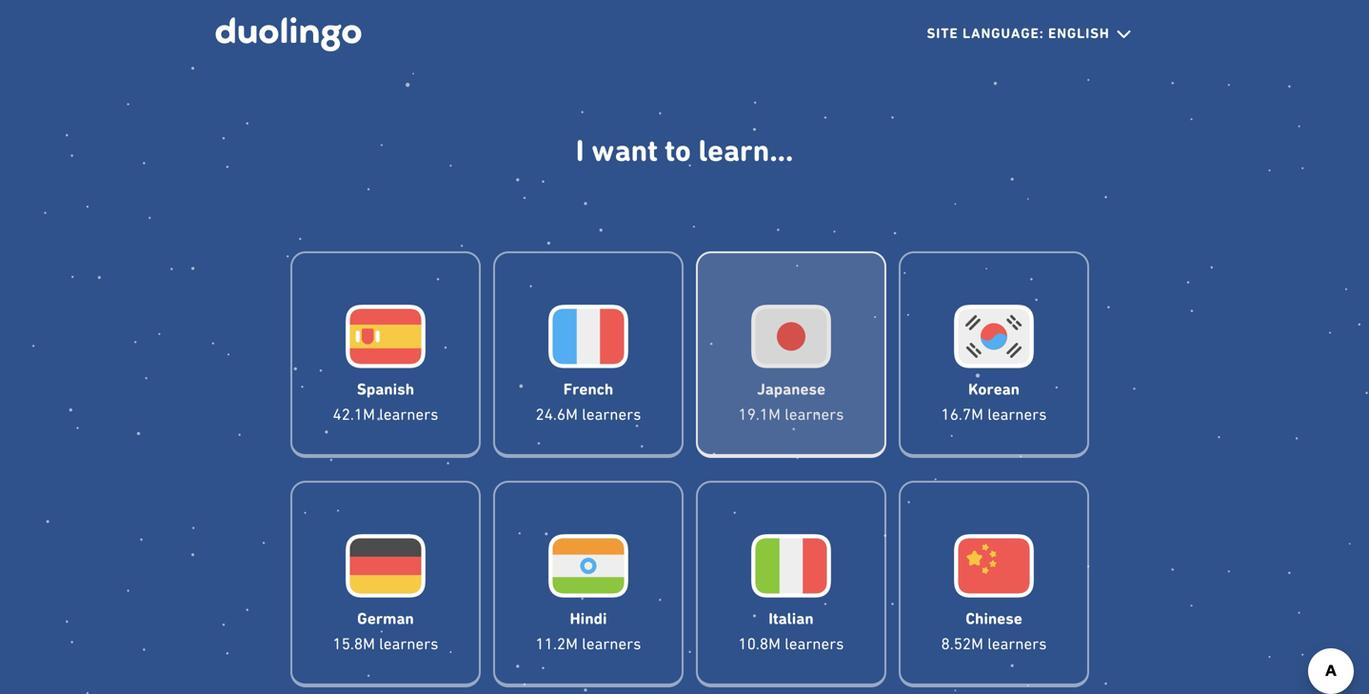 Task type: describe. For each thing, give the bounding box(es) containing it.
german 15.8m learners
[[333, 609, 438, 653]]

11.2m
[[536, 635, 578, 653]]

site language: english
[[927, 25, 1110, 41]]

i
[[576, 133, 584, 168]]

italian
[[769, 609, 814, 628]]

learners for german
[[379, 635, 438, 653]]

italian 10.8m learners
[[738, 609, 844, 653]]

chinese
[[966, 609, 1022, 628]]

learners for hindi
[[582, 635, 641, 653]]

hindi 11.2m learners
[[536, 609, 641, 653]]

japanese 19.1m learners
[[738, 380, 844, 423]]

to
[[665, 133, 691, 168]]

want
[[591, 133, 658, 168]]

i want to learn...
[[576, 133, 793, 168]]

learners for french
[[582, 405, 641, 423]]

french 24.6m learners
[[536, 380, 641, 423]]

french
[[563, 380, 613, 398]]

learners for spanish
[[379, 405, 438, 423]]

15.8m
[[333, 635, 375, 653]]

learners for japanese
[[785, 405, 844, 423]]

german
[[357, 609, 414, 628]]

learners for korean
[[987, 405, 1047, 423]]

japanese
[[757, 380, 826, 398]]



Task type: vqa. For each thing, say whether or not it's contained in the screenshot.
я
no



Task type: locate. For each thing, give the bounding box(es) containing it.
learners down korean
[[987, 405, 1047, 423]]

site
[[927, 25, 958, 41]]

learners inside chinese 8.52m learners
[[987, 635, 1047, 653]]

korean 16.7m learners
[[941, 380, 1047, 423]]

learners down japanese
[[785, 405, 844, 423]]

spanish
[[357, 380, 414, 398]]

learners down chinese
[[987, 635, 1047, 653]]

learners down italian
[[785, 635, 844, 653]]

42.1m
[[333, 405, 375, 423]]

learners inside hindi 11.2m learners
[[582, 635, 641, 653]]

learn...
[[698, 133, 793, 168]]

spanish 42.1m learners
[[333, 380, 438, 423]]

16.7m
[[941, 405, 984, 423]]

learners for chinese
[[987, 635, 1047, 653]]

learners
[[379, 405, 438, 423], [582, 405, 641, 423], [785, 405, 844, 423], [987, 405, 1047, 423], [379, 635, 438, 653], [582, 635, 641, 653], [785, 635, 844, 653], [987, 635, 1047, 653]]

duolingo image
[[216, 17, 361, 51]]

learners inside italian 10.8m learners
[[785, 635, 844, 653]]

learners inside japanese 19.1m learners
[[785, 405, 844, 423]]

learners inside german 15.8m learners
[[379, 635, 438, 653]]

learners down the hindi
[[582, 635, 641, 653]]

learners down french
[[582, 405, 641, 423]]

8.52m
[[941, 635, 984, 653]]

19.1m
[[738, 405, 781, 423]]

learners for italian
[[785, 635, 844, 653]]

learners down spanish at the bottom
[[379, 405, 438, 423]]

korean
[[968, 380, 1020, 398]]

learners inside the french 24.6m learners
[[582, 405, 641, 423]]

language:
[[963, 25, 1044, 41]]

english
[[1048, 25, 1110, 41]]

10.8m
[[738, 635, 781, 653]]

24.6m
[[536, 405, 578, 423]]

learners inside spanish 42.1m learners
[[379, 405, 438, 423]]

chinese 8.52m learners
[[941, 609, 1047, 653]]

learners inside korean 16.7m learners
[[987, 405, 1047, 423]]

hindi
[[570, 609, 607, 628]]

learners down german
[[379, 635, 438, 653]]



